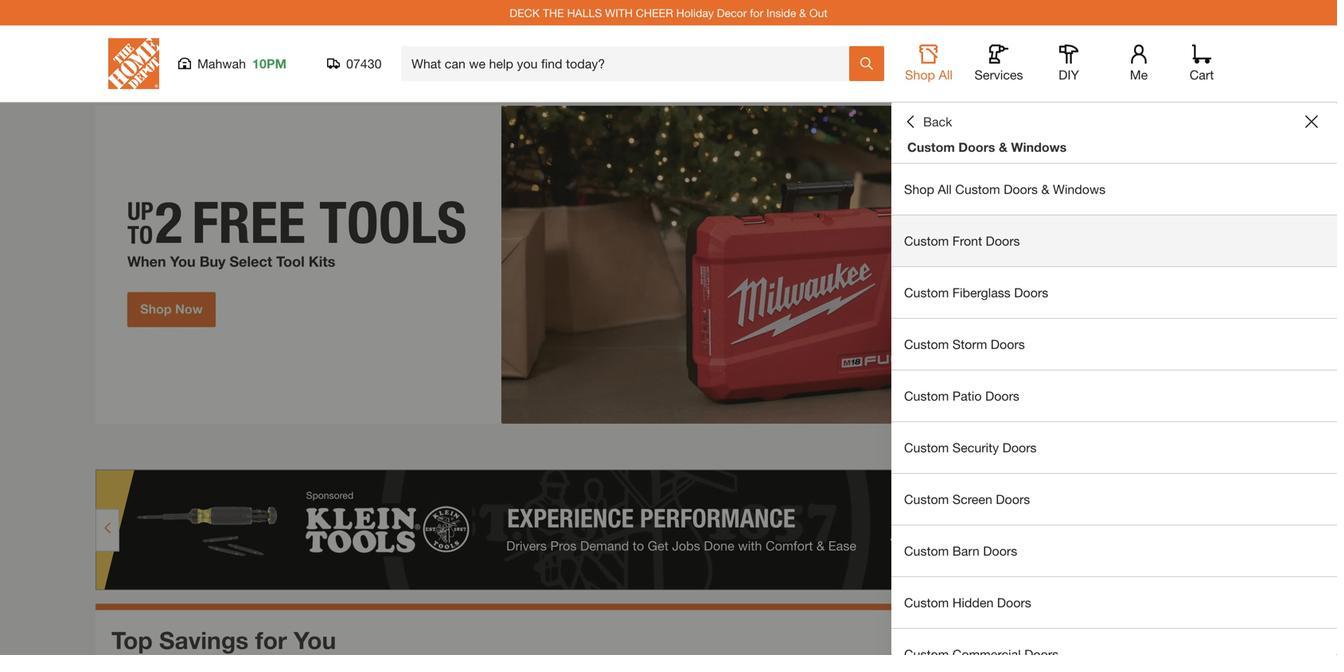 Task type: locate. For each thing, give the bounding box(es) containing it.
windows up shop all custom doors & windows
[[1011, 140, 1067, 155]]

out
[[810, 6, 828, 19]]

barn
[[953, 544, 980, 559]]

custom
[[908, 140, 955, 155], [956, 182, 1000, 197], [904, 234, 949, 249], [904, 285, 949, 301], [904, 337, 949, 352], [904, 389, 949, 404], [904, 441, 949, 456], [904, 492, 949, 508], [904, 544, 949, 559], [904, 596, 949, 611]]

doors up shop all custom doors & windows
[[959, 140, 996, 155]]

custom left security
[[904, 441, 949, 456]]

me
[[1130, 67, 1148, 82]]

doors right patio
[[986, 389, 1020, 404]]

custom security doors link
[[892, 423, 1337, 474]]

custom front doors
[[904, 234, 1020, 249]]

1 vertical spatial shop
[[904, 182, 935, 197]]

deck the halls with cheer holiday decor for inside & out link
[[510, 6, 828, 19]]

services
[[975, 67, 1023, 82]]

0 horizontal spatial for
[[255, 627, 287, 655]]

custom front doors link
[[892, 216, 1337, 267]]

all for shop all custom doors & windows
[[938, 182, 952, 197]]

custom for doors
[[908, 140, 955, 155]]

menu
[[892, 164, 1337, 656]]

doors for front
[[986, 234, 1020, 249]]

custom barn doors link
[[892, 526, 1337, 577]]

top
[[111, 627, 153, 655]]

0 vertical spatial &
[[799, 6, 806, 19]]

doors right security
[[1003, 441, 1037, 456]]

windows up custom front doors link
[[1053, 182, 1106, 197]]

custom fiberglass doors link
[[892, 267, 1337, 318]]

halls
[[567, 6, 602, 19]]

doors for screen
[[996, 492, 1030, 508]]

shop inside "shop all" button
[[905, 67, 935, 82]]

shop all custom doors & windows link
[[892, 164, 1337, 215]]

windows inside shop all custom doors & windows 'link'
[[1053, 182, 1106, 197]]

shop for shop all
[[905, 67, 935, 82]]

custom left "screen"
[[904, 492, 949, 508]]

hidden
[[953, 596, 994, 611]]

doors
[[959, 140, 996, 155], [1004, 182, 1038, 197], [986, 234, 1020, 249], [1014, 285, 1049, 301], [991, 337, 1025, 352], [986, 389, 1020, 404], [1003, 441, 1037, 456], [996, 492, 1030, 508], [983, 544, 1018, 559], [997, 596, 1032, 611]]

all up the custom front doors
[[938, 182, 952, 197]]

1 horizontal spatial &
[[999, 140, 1008, 155]]

storm
[[953, 337, 987, 352]]

shop inside shop all custom doors & windows 'link'
[[904, 182, 935, 197]]

& up shop all custom doors & windows
[[999, 140, 1008, 155]]

doors right "screen"
[[996, 492, 1030, 508]]

custom left fiberglass
[[904, 285, 949, 301]]

windows
[[1011, 140, 1067, 155], [1053, 182, 1106, 197]]

& left out
[[799, 6, 806, 19]]

doors right fiberglass
[[1014, 285, 1049, 301]]

custom security doors
[[904, 441, 1037, 456]]

drawer close image
[[1306, 115, 1318, 128]]

doors right barn
[[983, 544, 1018, 559]]

all inside button
[[939, 67, 953, 82]]

2 horizontal spatial &
[[1042, 182, 1050, 197]]

top savings for you
[[111, 627, 336, 655]]

custom for barn
[[904, 544, 949, 559]]

doors right hidden
[[997, 596, 1032, 611]]

custom left hidden
[[904, 596, 949, 611]]

custom hidden doors link
[[892, 578, 1337, 629]]

diy button
[[1044, 45, 1095, 83]]

shop for shop all custom doors & windows
[[904, 182, 935, 197]]

2 vertical spatial &
[[1042, 182, 1050, 197]]

1 horizontal spatial for
[[750, 6, 764, 19]]

1 vertical spatial &
[[999, 140, 1008, 155]]

custom down back 'button'
[[908, 140, 955, 155]]

&
[[799, 6, 806, 19], [999, 140, 1008, 155], [1042, 182, 1050, 197]]

services button
[[974, 45, 1025, 83]]

for left you
[[255, 627, 287, 655]]

inside
[[767, 6, 796, 19]]

custom fiberglass doors
[[904, 285, 1049, 301]]

custom left patio
[[904, 389, 949, 404]]

with
[[605, 6, 633, 19]]

doors right front
[[986, 234, 1020, 249]]

mahwah 10pm
[[197, 56, 287, 71]]

custom patio doors link
[[892, 371, 1337, 422]]

for
[[750, 6, 764, 19], [255, 627, 287, 655]]

0 vertical spatial all
[[939, 67, 953, 82]]

image for 30nov2023-hp-bau-mw44-45 image
[[96, 106, 1242, 424]]

0 vertical spatial for
[[750, 6, 764, 19]]

custom for fiberglass
[[904, 285, 949, 301]]

custom left barn
[[904, 544, 949, 559]]

custom screen doors
[[904, 492, 1030, 508]]

patio
[[953, 389, 982, 404]]

1 vertical spatial windows
[[1053, 182, 1106, 197]]

0 horizontal spatial &
[[799, 6, 806, 19]]

custom storm doors link
[[892, 319, 1337, 370]]

doors right storm
[[991, 337, 1025, 352]]

shop up the custom front doors
[[904, 182, 935, 197]]

shop
[[905, 67, 935, 82], [904, 182, 935, 197]]

all
[[939, 67, 953, 82], [938, 182, 952, 197]]

custom left front
[[904, 234, 949, 249]]

& down the custom doors & windows
[[1042, 182, 1050, 197]]

shop all button
[[904, 45, 955, 83]]

0 vertical spatial shop
[[905, 67, 935, 82]]

custom for screen
[[904, 492, 949, 508]]

all up back
[[939, 67, 953, 82]]

1 vertical spatial all
[[938, 182, 952, 197]]

shop up back 'button'
[[905, 67, 935, 82]]

all inside 'link'
[[938, 182, 952, 197]]

custom barn doors
[[904, 544, 1018, 559]]

deck the halls with cheer holiday decor for inside & out
[[510, 6, 828, 19]]

custom left storm
[[904, 337, 949, 352]]

doors down the custom doors & windows
[[1004, 182, 1038, 197]]

for left inside
[[750, 6, 764, 19]]

savings
[[159, 627, 249, 655]]



Task type: vqa. For each thing, say whether or not it's contained in the screenshot.
"(855)"
no



Task type: describe. For each thing, give the bounding box(es) containing it.
07430
[[346, 56, 382, 71]]

shop all custom doors & windows
[[904, 182, 1106, 197]]

custom for hidden
[[904, 596, 949, 611]]

custom for front
[[904, 234, 949, 249]]

all for shop all
[[939, 67, 953, 82]]

0 vertical spatial windows
[[1011, 140, 1067, 155]]

doors for barn
[[983, 544, 1018, 559]]

menu containing shop all custom doors & windows
[[892, 164, 1337, 656]]

holiday
[[676, 6, 714, 19]]

security
[[953, 441, 999, 456]]

1 vertical spatial for
[[255, 627, 287, 655]]

custom doors & windows
[[908, 140, 1067, 155]]

screen
[[953, 492, 993, 508]]

mahwah
[[197, 56, 246, 71]]

decor
[[717, 6, 747, 19]]

the home depot logo image
[[108, 38, 159, 89]]

back
[[923, 114, 953, 129]]

doors for fiberglass
[[1014, 285, 1049, 301]]

front
[[953, 234, 982, 249]]

What can we help you find today? search field
[[412, 47, 849, 80]]

doors for security
[[1003, 441, 1037, 456]]

cart link
[[1185, 45, 1220, 83]]

me button
[[1114, 45, 1165, 83]]

07430 button
[[327, 56, 382, 72]]

fiberglass
[[953, 285, 1011, 301]]

doors for patio
[[986, 389, 1020, 404]]

custom for security
[[904, 441, 949, 456]]

custom for patio
[[904, 389, 949, 404]]

you
[[294, 627, 336, 655]]

cart
[[1190, 67, 1214, 82]]

custom hidden doors
[[904, 596, 1032, 611]]

custom screen doors link
[[892, 474, 1337, 525]]

doors for storm
[[991, 337, 1025, 352]]

10pm
[[252, 56, 287, 71]]

back button
[[904, 114, 953, 130]]

shop all
[[905, 67, 953, 82]]

custom down the custom doors & windows
[[956, 182, 1000, 197]]

feedback link image
[[1316, 269, 1337, 355]]

doors for hidden
[[997, 596, 1032, 611]]

deck
[[510, 6, 540, 19]]

custom for storm
[[904, 337, 949, 352]]

diy
[[1059, 67, 1079, 82]]

& inside shop all custom doors & windows 'link'
[[1042, 182, 1050, 197]]

the
[[543, 6, 564, 19]]

custom patio doors
[[904, 389, 1020, 404]]

custom storm doors
[[904, 337, 1025, 352]]

cheer
[[636, 6, 673, 19]]



